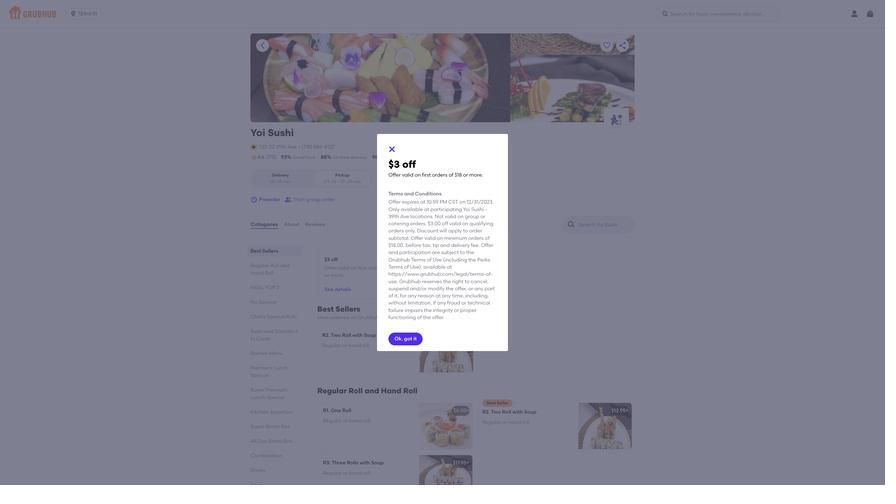 Task type: describe. For each thing, give the bounding box(es) containing it.
or up the qualifying
[[481, 214, 486, 220]]

0 vertical spatial $3 off offer valid on first orders of $18 or more.
[[389, 158, 484, 179]]

offer.
[[432, 315, 445, 321]]

any up fraud
[[442, 293, 451, 299]]

lunch inside premium lunch special
[[274, 366, 288, 372]]

hand for r1. one roll image
[[349, 419, 362, 425]]

kitchen appetizer
[[251, 410, 294, 416]]

20–35
[[270, 179, 283, 184]]

offer right fee.
[[481, 243, 494, 249]]

0 vertical spatial box
[[281, 424, 290, 430]]

regular down r3.
[[323, 471, 342, 477]]

good
[[293, 155, 305, 160]]

correct order
[[384, 155, 413, 160]]

on left the qualifying
[[463, 221, 469, 227]]

the down limitation,
[[424, 308, 432, 314]]

reviews
[[305, 222, 325, 228]]

technical
[[468, 301, 490, 307]]

93
[[281, 155, 287, 161]]

roll. for 'r3. three rolls with soup' image
[[363, 471, 372, 477]]

kitchen
[[251, 410, 269, 416]]

functioning
[[389, 315, 416, 321]]

at left 10:59
[[421, 199, 426, 206]]

the left offer.
[[423, 315, 431, 321]]

$6.50
[[454, 408, 467, 415]]

categories
[[251, 222, 278, 228]]

1 vertical spatial r2. two roll with soup image
[[579, 404, 632, 450]]

0 vertical spatial off
[[403, 158, 416, 170]]

menu
[[269, 351, 283, 357]]

123rd
[[78, 11, 91, 17]]

mi
[[331, 179, 337, 184]]

tip
[[433, 243, 439, 249]]

time,
[[452, 293, 465, 299]]

2 vertical spatial off
[[331, 257, 338, 263]]

the left the perks
[[469, 257, 477, 263]]

subscription pass image
[[251, 144, 258, 150]]

0 vertical spatial first
[[422, 172, 431, 179]]

1 horizontal spatial available
[[424, 265, 446, 271]]

sushi inside sushi and sashimi a la carte
[[251, 329, 263, 335]]

1 horizontal spatial r2. two roll with soup
[[483, 410, 537, 416]]

on
[[333, 155, 339, 160]]

10–20
[[341, 179, 353, 184]]

fraud
[[448, 301, 461, 307]]

0 vertical spatial regular roll and hand roll
[[251, 263, 290, 277]]

offer,
[[455, 286, 467, 292]]

1 horizontal spatial $18
[[455, 172, 462, 179]]

on up details
[[351, 265, 357, 272]]

caret left icon image
[[258, 41, 267, 50]]

1 horizontal spatial two
[[491, 410, 501, 416]]

details
[[335, 287, 351, 293]]

0 horizontal spatial two
[[331, 333, 341, 339]]

meal for 2
[[251, 285, 280, 291]]

$17.95 +
[[453, 461, 470, 467]]

regular or hand roll. for 'r3. three rolls with soup' image
[[323, 471, 372, 477]]

0 vertical spatial terms
[[389, 191, 403, 197]]

39th inside terms and conditions offer expires at 10:59 pm cst on 12/31/2023. only available at participating yoi sushi - 39th ave locations. not valid on group or catering orders. $3.00 off valid on qualifying orders only. discount will apply to order subtotal. offer valid on minimum orders of $18.00, before tax, tip and delivery fee. offer and participation are subject to the grubhub terms of use (including the perks terms of use), available at https://www.grubhub.com/legal/terms-of- use. grubhub reserves the right to cancel, suspend and/or modify the offer, or any part of it, for any reason at any time, including, without limitation, if any fraud or technical failure impairs the integrity or proper functioning of the offer.
[[389, 214, 399, 220]]

not
[[435, 214, 444, 220]]

yoi for yoi sushi
[[251, 127, 266, 139]]

$12.95 +
[[612, 408, 629, 415]]

sashimi
[[275, 329, 294, 335]]

right
[[453, 279, 464, 285]]

save this restaurant image
[[603, 41, 612, 50]]

regular or hand roll. down seller
[[483, 420, 531, 426]]

ave inside terms and conditions offer expires at 10:59 pm cst on 12/31/2023. only available at participating yoi sushi - 39th ave locations. not valid on group or catering orders. $3.00 off valid on qualifying orders only. discount will apply to order subtotal. offer valid on minimum orders of $18.00, before tax, tip and delivery fee. offer and participation are subject to the grubhub terms of use (including the perks terms of use), available at https://www.grubhub.com/legal/terms-of- use. grubhub reserves the right to cancel, suspend and/or modify the offer, or any part of it, for any reason at any time, including, without limitation, if any fraud or technical failure impairs the integrity or proper functioning of the offer.
[[401, 214, 409, 220]]

or down ordered
[[343, 343, 347, 349]]

special down meal for 2
[[259, 300, 277, 306]]

1 vertical spatial with
[[513, 410, 523, 416]]

offer up only
[[389, 199, 401, 206]]

valid down correct order
[[402, 172, 414, 179]]

reserves
[[422, 279, 442, 285]]

2 vertical spatial to
[[465, 279, 470, 285]]

got
[[404, 337, 413, 343]]

apply
[[449, 228, 462, 234]]

1 vertical spatial grubhub
[[400, 279, 421, 285]]

good food
[[293, 155, 315, 160]]

about button
[[284, 212, 300, 238]]

part
[[485, 286, 495, 292]]

88
[[321, 155, 327, 161]]

valid down the participating at the top of page
[[445, 214, 457, 220]]

modify
[[428, 286, 445, 292]]

regular or hand roll. for r1. one roll image
[[323, 419, 372, 425]]

min inside pickup 0.9 mi • 10–20 min
[[354, 179, 361, 184]]

8122
[[325, 144, 335, 150]]

1 vertical spatial first
[[358, 265, 367, 272]]

fee.
[[471, 243, 480, 249]]

on inside best sellers most ordered on grubhub
[[351, 315, 357, 321]]

best sellers most ordered on grubhub
[[318, 305, 380, 321]]

2 vertical spatial terms
[[389, 265, 403, 271]]

chef's
[[251, 314, 266, 320]]

1 vertical spatial box
[[284, 439, 293, 445]]

r1. one roll image
[[419, 404, 473, 450]]

at down modify
[[436, 293, 441, 299]]

0 vertical spatial to
[[463, 228, 468, 234]]

of up cst
[[449, 172, 454, 179]]

for
[[400, 293, 407, 299]]

https://www.grubhub.com/legal/terms-
[[389, 272, 486, 278]]

soup for regular roll and hand roll
[[372, 461, 384, 467]]

will
[[440, 228, 447, 234]]

Search Yoi Sushi search field
[[578, 222, 633, 229]]

1 vertical spatial $3
[[325, 257, 330, 263]]

of up use.
[[385, 265, 390, 272]]

best seller
[[487, 401, 509, 406]]

or down seller
[[503, 420, 508, 426]]

1 vertical spatial terms
[[412, 257, 426, 263]]

or down fraud
[[454, 308, 459, 314]]

lunch inside super premium lunch special
[[251, 395, 265, 401]]

0 horizontal spatial $18
[[391, 265, 398, 272]]

locations.
[[411, 214, 434, 220]]

r1. one roll
[[323, 408, 352, 415]]

see
[[325, 287, 334, 293]]

+ for $17.95
[[467, 461, 470, 467]]

pickup 0.9 mi • 10–20 min
[[324, 173, 361, 184]]

and inside sushi and sashimi a la carte
[[264, 329, 274, 335]]

suspend
[[389, 286, 409, 292]]

0 vertical spatial bento
[[266, 424, 280, 430]]

4.6
[[258, 155, 265, 161]]

the down fee.
[[467, 250, 474, 256]]

impairs
[[405, 308, 423, 314]]

or up proper
[[462, 301, 467, 307]]

on down will
[[437, 236, 443, 242]]

$18.00,
[[389, 243, 405, 249]]

yoi inside terms and conditions offer expires at 10:59 pm cst on 12/31/2023. only available at participating yoi sushi - 39th ave locations. not valid on group or catering orders. $3.00 off valid on qualifying orders only. discount will apply to order subtotal. offer valid on minimum orders of $18.00, before tax, tip and delivery fee. offer and participation are subject to the grubhub terms of use (including the perks terms of use), available at https://www.grubhub.com/legal/terms-of- use. grubhub reserves the right to cancel, suspend and/or modify the offer, or any part of it, for any reason at any time, including, without limitation, if any fraud or technical failure impairs the integrity or proper functioning of the offer.
[[464, 207, 470, 213]]

133-22 39th ave button
[[259, 143, 297, 151]]

share icon image
[[619, 41, 627, 50]]

integrity
[[433, 308, 453, 314]]

svg image for preorder
[[251, 197, 258, 204]]

before
[[406, 243, 422, 249]]

valid up apply
[[450, 221, 461, 227]]

minimum
[[445, 236, 467, 242]]

order inside terms and conditions offer expires at 10:59 pm cst on 12/31/2023. only available at participating yoi sushi - 39th ave locations. not valid on group or catering orders. $3.00 off valid on qualifying orders only. discount will apply to order subtotal. offer valid on minimum orders of $18.00, before tax, tip and delivery fee. offer and participation are subject to the grubhub terms of use (including the perks terms of use), available at https://www.grubhub.com/legal/terms-of- use. grubhub reserves the right to cancel, suspend and/or modify the offer, or any part of it, for any reason at any time, including, without limitation, if any fraud or technical failure impairs the integrity or proper functioning of the offer.
[[470, 228, 483, 234]]

roll. for r2. two roll with soup image to the top
[[363, 343, 371, 349]]

+ for $12.95
[[626, 408, 629, 415]]

start group order
[[293, 197, 335, 203]]

or down three at the bottom
[[343, 471, 348, 477]]

+ for $6.50
[[467, 408, 470, 415]]

0 vertical spatial r2. two roll with soup image
[[420, 327, 474, 373]]

0 vertical spatial $3
[[389, 158, 400, 170]]

or down 'r1. one roll'
[[343, 419, 348, 425]]

1 horizontal spatial r2.
[[483, 410, 490, 416]]

appetizer
[[270, 410, 294, 416]]

ave inside button
[[288, 144, 297, 150]]

0 horizontal spatial more.
[[331, 273, 345, 279]]

expires
[[402, 199, 419, 206]]

1 vertical spatial $3 off offer valid on first orders of $18 or more.
[[325, 257, 398, 279]]

• inside pickup 0.9 mi • 10–20 min
[[338, 179, 340, 184]]

catering
[[389, 221, 409, 227]]

123rd st button
[[65, 8, 105, 20]]

0 vertical spatial available
[[401, 207, 423, 213]]

any right if
[[437, 301, 446, 307]]

sushi inside terms and conditions offer expires at 10:59 pm cst on 12/31/2023. only available at participating yoi sushi - 39th ave locations. not valid on group or catering orders. $3.00 off valid on qualifying orders only. discount will apply to order subtotal. offer valid on minimum orders of $18.00, before tax, tip and delivery fee. offer and participation are subject to the grubhub terms of use (including the perks terms of use), available at https://www.grubhub.com/legal/terms-of- use. grubhub reserves the right to cancel, suspend and/or modify the offer, or any part of it, for any reason at any time, including, without limitation, if any fraud or technical failure impairs the integrity or proper functioning of the offer.
[[472, 207, 484, 213]]

start
[[293, 197, 305, 203]]

r1.
[[323, 408, 330, 415]]

(718)
[[302, 144, 313, 150]]

0 horizontal spatial r2. two roll with soup
[[323, 333, 377, 339]]

regular or hand roll. for r2. two roll with soup image to the top
[[323, 343, 371, 349]]

of down the qualifying
[[485, 236, 490, 242]]

on up apply
[[458, 214, 464, 220]]

on right cst
[[460, 199, 466, 206]]

svg image for 123rd st
[[70, 10, 77, 17]]

premium inside premium lunch special
[[251, 366, 272, 372]]

save this restaurant button
[[601, 39, 614, 52]]

regular up the one
[[318, 387, 347, 396]]

all
[[251, 439, 257, 445]]

0 vertical spatial grubhub
[[389, 257, 410, 263]]

order inside start group order button
[[322, 197, 335, 203]]



Task type: vqa. For each thing, say whether or not it's contained in the screenshot.
Grocery
no



Task type: locate. For each thing, give the bounding box(es) containing it.
1 horizontal spatial svg image
[[662, 10, 669, 17]]

2 horizontal spatial best
[[487, 401, 496, 406]]

special up super premium lunch special
[[251, 373, 269, 379]]

grubhub inside best sellers most ordered on grubhub
[[358, 315, 380, 321]]

1 horizontal spatial off
[[403, 158, 416, 170]]

without
[[389, 301, 407, 307]]

0 horizontal spatial order
[[322, 197, 335, 203]]

regular down ordered
[[323, 343, 341, 349]]

ok,
[[395, 337, 403, 343]]

r3.
[[323, 461, 331, 467]]

pm
[[440, 199, 447, 206]]

0 vertical spatial ave
[[288, 144, 297, 150]]

super inside super premium lunch special
[[251, 388, 265, 394]]

ok, got it button
[[389, 333, 423, 346]]

1 vertical spatial bento
[[269, 439, 283, 445]]

special up kitchen appetizer
[[267, 395, 284, 401]]

1 vertical spatial group
[[465, 214, 480, 220]]

the down the right
[[446, 286, 454, 292]]

$3 off offer valid on first orders of $18 or more.
[[389, 158, 484, 179], [325, 257, 398, 279]]

0 vertical spatial lunch
[[274, 366, 288, 372]]

0 horizontal spatial hand
[[251, 271, 264, 277]]

tax,
[[423, 243, 432, 249]]

0 horizontal spatial r2. two roll with soup image
[[420, 327, 474, 373]]

grubhub right ordered
[[358, 315, 380, 321]]

min down delivery
[[284, 179, 291, 184]]

option group containing delivery 20–35 min
[[251, 170, 373, 188]]

to up (including
[[460, 250, 465, 256]]

carte
[[256, 336, 270, 343]]

0 vertical spatial group
[[306, 197, 321, 203]]

best for best sellers most ordered on grubhub
[[318, 305, 334, 314]]

offer down correct
[[389, 172, 401, 179]]

yoi for yoi special
[[251, 300, 258, 306]]

super bento box
[[251, 424, 290, 430]]

reviews button
[[305, 212, 326, 238]]

1 vertical spatial premium
[[266, 388, 288, 394]]

food
[[306, 155, 315, 160]]

premium inside super premium lunch special
[[266, 388, 288, 394]]

available down expires on the top left of page
[[401, 207, 423, 213]]

yoi down meal
[[251, 300, 258, 306]]

rolls right three at the bottom
[[347, 461, 359, 467]]

1 vertical spatial sellers
[[336, 305, 361, 314]]

$3 off offer valid on first orders of $18 or more. up conditions
[[389, 158, 484, 179]]

super
[[251, 388, 265, 394], [251, 424, 265, 430]]

1 vertical spatial off
[[442, 221, 449, 227]]

1 horizontal spatial regular roll and hand roll
[[318, 387, 418, 396]]

2 vertical spatial yoi
[[251, 300, 258, 306]]

on time delivery
[[333, 155, 367, 160]]

2 horizontal spatial svg image
[[867, 10, 875, 18]]

any down the cancel,
[[475, 286, 484, 292]]

super for super bento box
[[251, 424, 265, 430]]

min right "10–20"
[[354, 179, 361, 184]]

$12.95
[[612, 408, 626, 415]]

best inside best sellers most ordered on grubhub
[[318, 305, 334, 314]]

all day bento box
[[251, 439, 293, 445]]

offer up the before
[[411, 236, 423, 242]]

soup
[[364, 333, 377, 339], [524, 410, 537, 416], [372, 461, 384, 467]]

preorder button
[[251, 194, 281, 207]]

rolls for special
[[286, 314, 297, 320]]

$3 off offer valid on first orders of $18 or more. up details
[[325, 257, 398, 279]]

one
[[331, 408, 341, 415]]

0 vertical spatial two
[[331, 333, 341, 339]]

on up conditions
[[415, 172, 421, 179]]

1 horizontal spatial hand
[[381, 387, 402, 396]]

regular
[[251, 263, 269, 269], [323, 343, 341, 349], [318, 387, 347, 396], [323, 419, 342, 425], [483, 420, 502, 426], [323, 471, 342, 477]]

correct
[[384, 155, 400, 160]]

delivery inside terms and conditions offer expires at 10:59 pm cst on 12/31/2023. only available at participating yoi sushi - 39th ave locations. not valid on group or catering orders. $3.00 off valid on qualifying orders only. discount will apply to order subtotal. offer valid on minimum orders of $18.00, before tax, tip and delivery fee. offer and participation are subject to the grubhub terms of use (including the perks terms of use), available at https://www.grubhub.com/legal/terms-of- use. grubhub reserves the right to cancel, suspend and/or modify the offer, or any part of it, for any reason at any time, including, without limitation, if any fraud or technical failure impairs the integrity or proper functioning of the offer.
[[451, 243, 470, 249]]

pickup
[[336, 173, 350, 178]]

participating
[[431, 207, 462, 213]]

1 vertical spatial soup
[[524, 410, 537, 416]]

• (718) 886-8122
[[298, 144, 335, 150]]

1 horizontal spatial svg image
[[251, 197, 258, 204]]

1 vertical spatial rolls
[[347, 461, 359, 467]]

two down best seller
[[491, 410, 501, 416]]

0 vertical spatial sellers
[[262, 249, 278, 255]]

including,
[[466, 293, 489, 299]]

2 vertical spatial order
[[470, 228, 483, 234]]

sellers up ordered
[[336, 305, 361, 314]]

0 vertical spatial premium
[[251, 366, 272, 372]]

people icon image
[[285, 197, 292, 204]]

svg image
[[867, 10, 875, 18], [70, 10, 77, 17], [251, 197, 258, 204]]

min
[[284, 179, 291, 184], [354, 179, 361, 184]]

at
[[421, 199, 426, 206], [424, 207, 430, 213], [447, 265, 452, 271], [436, 293, 441, 299]]

drinks
[[251, 468, 265, 474]]

best for best seller
[[487, 401, 496, 406]]

of down impairs
[[417, 315, 422, 321]]

most
[[318, 315, 329, 321]]

box down super bento box
[[284, 439, 293, 445]]

0 vertical spatial svg image
[[662, 10, 669, 17]]

order down 0.9
[[322, 197, 335, 203]]

0 vertical spatial yoi
[[251, 127, 266, 139]]

regular down best sellers
[[251, 263, 269, 269]]

• right mi
[[338, 179, 340, 184]]

best for best sellers
[[251, 249, 261, 255]]

0.9
[[324, 179, 330, 184]]

sushi up 133-22 39th ave
[[268, 127, 294, 139]]

la
[[251, 336, 255, 343]]

0 horizontal spatial off
[[331, 257, 338, 263]]

0 vertical spatial r2. two roll with soup
[[323, 333, 377, 339]]

0 horizontal spatial best
[[251, 249, 261, 255]]

regular down the one
[[323, 419, 342, 425]]

super down kitchen
[[251, 424, 265, 430]]

special up sashimi in the left bottom of the page
[[267, 314, 285, 320]]

regular or hand roll. down r3. three rolls with soup
[[323, 471, 372, 477]]

1 vertical spatial yoi
[[464, 207, 470, 213]]

0 vertical spatial •
[[298, 144, 300, 150]]

participation
[[400, 250, 431, 256]]

valid down discount
[[425, 236, 436, 242]]

of-
[[486, 272, 493, 278]]

r2. down most
[[323, 333, 330, 339]]

sellers inside best sellers most ordered on grubhub
[[336, 305, 361, 314]]

soup for best sellers
[[364, 333, 377, 339]]

and/or
[[410, 286, 427, 292]]

$3 up see
[[325, 257, 330, 263]]

2 super from the top
[[251, 424, 265, 430]]

+
[[467, 408, 470, 415], [626, 408, 629, 415], [467, 461, 470, 467]]

1 vertical spatial r2.
[[483, 410, 490, 416]]

22
[[269, 144, 275, 150]]

ramen menu
[[251, 351, 283, 357]]

valid up details
[[338, 265, 350, 272]]

0 horizontal spatial r2.
[[323, 333, 330, 339]]

98
[[372, 155, 378, 161]]

1 horizontal spatial $3
[[389, 158, 400, 170]]

terms and conditions offer expires at 10:59 pm cst on 12/31/2023. only available at participating yoi sushi - 39th ave locations. not valid on group or catering orders. $3.00 off valid on qualifying orders only. discount will apply to order subtotal. offer valid on minimum orders of $18.00, before tax, tip and delivery fee. offer and participation are subject to the grubhub terms of use (including the perks terms of use), available at https://www.grubhub.com/legal/terms-of- use. grubhub reserves the right to cancel, suspend and/or modify the offer, or any part of it, for any reason at any time, including, without limitation, if any fraud or technical failure impairs the integrity or proper functioning of the offer.
[[389, 191, 495, 321]]

or
[[463, 172, 468, 179], [481, 214, 486, 220], [325, 273, 330, 279], [469, 286, 474, 292], [462, 301, 467, 307], [454, 308, 459, 314], [343, 343, 347, 349], [343, 419, 348, 425], [503, 420, 508, 426], [343, 471, 348, 477]]

0 vertical spatial sushi
[[268, 127, 294, 139]]

1 super from the top
[[251, 388, 265, 394]]

2 vertical spatial with
[[360, 461, 370, 467]]

0 horizontal spatial ave
[[288, 144, 297, 150]]

1 vertical spatial available
[[424, 265, 446, 271]]

0 horizontal spatial available
[[401, 207, 423, 213]]

or up see
[[325, 273, 330, 279]]

133-
[[260, 144, 269, 150]]

roll. for r1. one roll image
[[363, 419, 372, 425]]

any
[[475, 286, 484, 292], [408, 293, 417, 299], [442, 293, 451, 299], [437, 301, 446, 307]]

available
[[401, 207, 423, 213], [424, 265, 446, 271]]

r3. three rolls with soup
[[323, 461, 384, 467]]

proper
[[461, 308, 477, 314]]

see details button
[[325, 284, 351, 296]]

1 horizontal spatial delivery
[[451, 243, 470, 249]]

sushi and sashimi a la carte
[[251, 329, 299, 343]]

valid
[[402, 172, 414, 179], [445, 214, 457, 220], [450, 221, 461, 227], [425, 236, 436, 242], [338, 265, 350, 272]]

0 vertical spatial order
[[401, 155, 413, 160]]

to
[[463, 228, 468, 234], [460, 250, 465, 256], [465, 279, 470, 285]]

box
[[281, 424, 290, 430], [284, 439, 293, 445]]

1 vertical spatial lunch
[[251, 395, 265, 401]]

day
[[258, 439, 267, 445]]

categories button
[[251, 212, 279, 238]]

group inside button
[[306, 197, 321, 203]]

0 horizontal spatial first
[[358, 265, 367, 272]]

of left use),
[[404, 265, 409, 271]]

0 horizontal spatial •
[[298, 144, 300, 150]]

lunch down the "menu"
[[274, 366, 288, 372]]

regular down best seller
[[483, 420, 502, 426]]

1 vertical spatial best
[[318, 305, 334, 314]]

special inside super premium lunch special
[[267, 395, 284, 401]]

hand for 'r3. three rolls with soup' image
[[349, 471, 362, 477]]

0 vertical spatial 39th
[[276, 144, 287, 150]]

best down categories button
[[251, 249, 261, 255]]

0 horizontal spatial group
[[306, 197, 321, 203]]

1 vertical spatial to
[[460, 250, 465, 256]]

lunch up kitchen
[[251, 395, 265, 401]]

1 min from the left
[[284, 179, 291, 184]]

sushi
[[268, 127, 294, 139], [472, 207, 484, 213], [251, 329, 263, 335]]

of left it,
[[389, 293, 394, 299]]

yoi up subscription pass image
[[251, 127, 266, 139]]

terms up only
[[389, 191, 403, 197]]

subtotal.
[[389, 236, 410, 242]]

best left seller
[[487, 401, 496, 406]]

$6.50 +
[[454, 408, 470, 415]]

min inside the delivery 20–35 min
[[284, 179, 291, 184]]

with for regular roll and hand roll
[[360, 461, 370, 467]]

0 horizontal spatial svg image
[[388, 145, 397, 154]]

1 horizontal spatial lunch
[[274, 366, 288, 372]]

0 vertical spatial delivery
[[351, 155, 367, 160]]

use
[[433, 257, 442, 263]]

it
[[414, 337, 417, 343]]

premium lunch special
[[251, 366, 288, 379]]

star icon image
[[251, 154, 258, 161]]

hand for r2. two roll with soup image to the top
[[349, 343, 361, 349]]

of left use at bottom left
[[427, 257, 432, 263]]

use),
[[410, 265, 423, 271]]

at down (including
[[447, 265, 452, 271]]

on right ordered
[[351, 315, 357, 321]]

a
[[295, 329, 299, 335]]

meal
[[251, 285, 264, 291]]

ave up good on the top of the page
[[288, 144, 297, 150]]

1 horizontal spatial sellers
[[336, 305, 361, 314]]

order down the qualifying
[[470, 228, 483, 234]]

sellers for best sellers most ordered on grubhub
[[336, 305, 361, 314]]

order
[[401, 155, 413, 160], [322, 197, 335, 203], [470, 228, 483, 234]]

0 horizontal spatial $3
[[325, 257, 330, 263]]

more. up 12/31/2023.
[[470, 172, 484, 179]]

super for super premium lunch special
[[251, 388, 265, 394]]

svg image inside 123rd st button
[[70, 10, 77, 17]]

0 vertical spatial soup
[[364, 333, 377, 339]]

grubhub down $18.00,
[[389, 257, 410, 263]]

two
[[331, 333, 341, 339], [491, 410, 501, 416]]

2 min from the left
[[354, 179, 361, 184]]

any right for
[[408, 293, 417, 299]]

1 vertical spatial regular roll and hand roll
[[318, 387, 418, 396]]

bento down kitchen appetizer
[[266, 424, 280, 430]]

1 vertical spatial •
[[338, 179, 340, 184]]

0 horizontal spatial min
[[284, 179, 291, 184]]

delivery
[[272, 173, 289, 178]]

group up the qualifying
[[465, 214, 480, 220]]

r3. three rolls with soup image
[[419, 456, 473, 486]]

1 horizontal spatial sushi
[[268, 127, 294, 139]]

more. up see details
[[331, 273, 345, 279]]

with for best sellers
[[353, 333, 363, 339]]

and
[[405, 191, 414, 197], [441, 243, 450, 249], [389, 250, 398, 256], [280, 263, 290, 269], [264, 329, 274, 335], [365, 387, 379, 396]]

ordered
[[330, 315, 350, 321]]

svg image inside preorder button
[[251, 197, 258, 204]]

ave up 'catering'
[[401, 214, 409, 220]]

off up see details
[[331, 257, 338, 263]]

yoi down 12/31/2023.
[[464, 207, 470, 213]]

main navigation navigation
[[0, 0, 886, 28]]

1 horizontal spatial ave
[[401, 214, 409, 220]]

12/31/2023.
[[467, 199, 494, 206]]

group
[[306, 197, 321, 203], [465, 214, 480, 220]]

sellers down categories button
[[262, 249, 278, 255]]

1 vertical spatial ave
[[401, 214, 409, 220]]

group right start
[[306, 197, 321, 203]]

lunch
[[274, 366, 288, 372], [251, 395, 265, 401]]

0 vertical spatial rolls
[[286, 314, 297, 320]]

rolls for three
[[347, 461, 359, 467]]

to right the right
[[465, 279, 470, 285]]

•
[[298, 144, 300, 150], [338, 179, 340, 184]]

sushi down 12/31/2023.
[[472, 207, 484, 213]]

$18 up cst
[[455, 172, 462, 179]]

0 vertical spatial with
[[353, 333, 363, 339]]

or up including,
[[469, 286, 474, 292]]

0 horizontal spatial delivery
[[351, 155, 367, 160]]

svg image inside main navigation navigation
[[662, 10, 669, 17]]

off right correct
[[403, 158, 416, 170]]

10:59
[[427, 199, 439, 206]]

133-22 39th ave
[[260, 144, 297, 150]]

best up most
[[318, 305, 334, 314]]

offer
[[389, 172, 401, 179], [389, 199, 401, 206], [411, 236, 423, 242], [481, 243, 494, 249], [325, 265, 337, 272]]

cancel,
[[471, 279, 489, 285]]

2 horizontal spatial off
[[442, 221, 449, 227]]

2 vertical spatial sushi
[[251, 329, 263, 335]]

option group
[[251, 170, 373, 188]]

on
[[415, 172, 421, 179], [460, 199, 466, 206], [458, 214, 464, 220], [463, 221, 469, 227], [437, 236, 443, 242], [351, 265, 357, 272], [351, 315, 357, 321]]

terms up use),
[[412, 257, 426, 263]]

1 vertical spatial two
[[491, 410, 501, 416]]

regular or hand roll. down ordered
[[323, 343, 371, 349]]

at up locations.
[[424, 207, 430, 213]]

2 horizontal spatial order
[[470, 228, 483, 234]]

1 vertical spatial super
[[251, 424, 265, 430]]

yoi special
[[251, 300, 277, 306]]

to right apply
[[463, 228, 468, 234]]

if
[[433, 301, 436, 307]]

$3.00
[[428, 221, 441, 227]]

off inside terms and conditions offer expires at 10:59 pm cst on 12/31/2023. only available at participating yoi sushi - 39th ave locations. not valid on group or catering orders. $3.00 off valid on qualifying orders only. discount will apply to order subtotal. offer valid on minimum orders of $18.00, before tax, tip and delivery fee. offer and participation are subject to the grubhub terms of use (including the perks terms of use), available at https://www.grubhub.com/legal/terms-of- use. grubhub reserves the right to cancel, suspend and/or modify the offer, or any part of it, for any reason at any time, including, without limitation, if any fraud or technical failure impairs the integrity or proper functioning of the offer.
[[442, 221, 449, 227]]

1 vertical spatial r2. two roll with soup
[[483, 410, 537, 416]]

1 horizontal spatial more.
[[470, 172, 484, 179]]

ramen
[[251, 351, 268, 357]]

0 horizontal spatial 39th
[[276, 144, 287, 150]]

terms up use.
[[389, 265, 403, 271]]

group inside terms and conditions offer expires at 10:59 pm cst on 12/31/2023. only available at participating yoi sushi - 39th ave locations. not valid on group or catering orders. $3.00 off valid on qualifying orders only. discount will apply to order subtotal. offer valid on minimum orders of $18.00, before tax, tip and delivery fee. offer and participation are subject to the grubhub terms of use (including the perks terms of use), available at https://www.grubhub.com/legal/terms-of- use. grubhub reserves the right to cancel, suspend and/or modify the offer, or any part of it, for any reason at any time, including, without limitation, if any fraud or technical failure impairs the integrity or proper functioning of the offer.
[[465, 214, 480, 220]]

premium down ramen
[[251, 366, 272, 372]]

hand
[[349, 343, 361, 349], [349, 419, 362, 425], [509, 420, 522, 426], [349, 471, 362, 477]]

the left the right
[[444, 279, 451, 285]]

regular or hand roll. down 'r1. one roll'
[[323, 419, 372, 425]]

cst
[[449, 199, 459, 206]]

search icon image
[[567, 221, 576, 229]]

• left (718)
[[298, 144, 300, 150]]

off up will
[[442, 221, 449, 227]]

r2. two roll with soup down seller
[[483, 410, 537, 416]]

1 vertical spatial 39th
[[389, 214, 399, 220]]

about
[[284, 222, 299, 228]]

best sellers
[[251, 249, 278, 255]]

only.
[[405, 228, 416, 234]]

premium
[[251, 366, 272, 372], [266, 388, 288, 394]]

1 vertical spatial svg image
[[388, 145, 397, 154]]

0 vertical spatial hand
[[251, 271, 264, 277]]

1 vertical spatial $18
[[391, 265, 398, 272]]

svg image
[[662, 10, 669, 17], [388, 145, 397, 154]]

yoi sushi
[[251, 127, 294, 139]]

or up 12/31/2023.
[[463, 172, 468, 179]]

39th inside button
[[276, 144, 287, 150]]

promo image
[[410, 262, 436, 288]]

0 vertical spatial more.
[[470, 172, 484, 179]]

$18
[[455, 172, 462, 179], [391, 265, 398, 272]]

yoi sushi logo image
[[605, 108, 629, 133]]

box down appetizer
[[281, 424, 290, 430]]

$3 right "98"
[[389, 158, 400, 170]]

for
[[265, 285, 276, 291]]

0 vertical spatial $18
[[455, 172, 462, 179]]

1 horizontal spatial best
[[318, 305, 334, 314]]

offer up see
[[325, 265, 337, 272]]

0 horizontal spatial sellers
[[262, 249, 278, 255]]

sellers for best sellers
[[262, 249, 278, 255]]

special inside premium lunch special
[[251, 373, 269, 379]]

r2. two roll with soup image
[[420, 327, 474, 373], [579, 404, 632, 450]]



